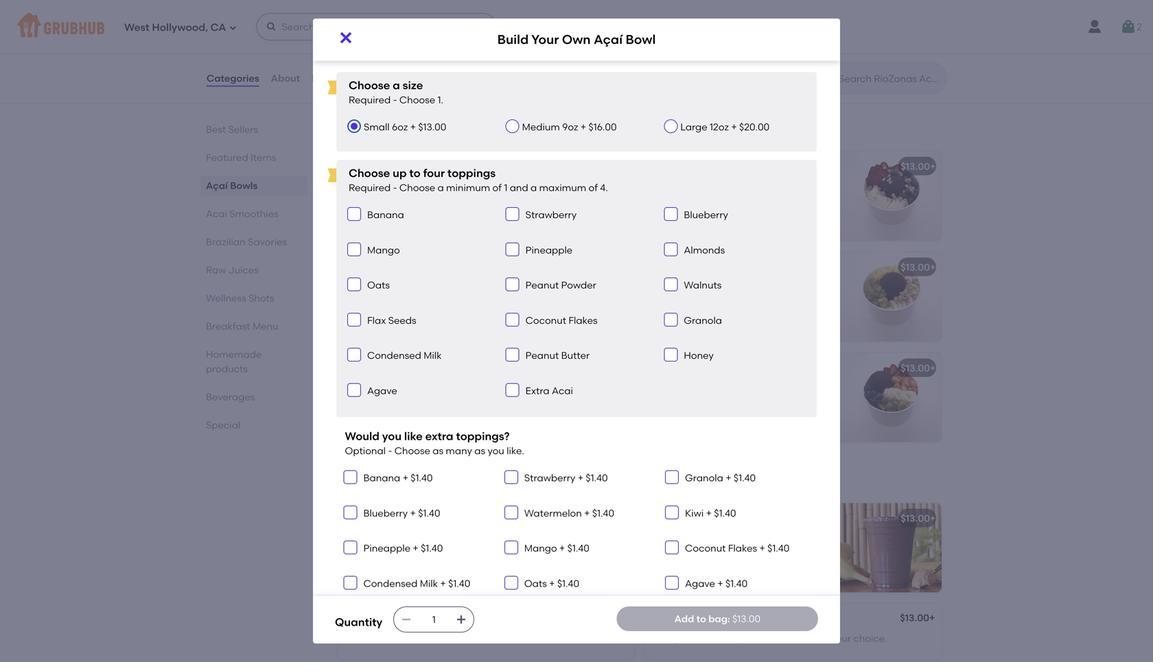 Task type: describe. For each thing, give the bounding box(es) containing it.
choose down size
[[400, 94, 435, 106]]

oats for oats
[[367, 279, 390, 291]]

Input item quantity number field
[[419, 608, 449, 632]]

banana + $1.40
[[364, 472, 433, 484]]

pinch.
[[654, 295, 682, 307]]

kiwi + $1.40
[[685, 508, 736, 519]]

choice
[[369, 532, 400, 544]]

acai down quantity
[[346, 633, 367, 645]]

açaí bowls inside açaí bowls tab
[[206, 180, 258, 192]]

choose down four on the top left
[[400, 182, 435, 194]]

best for best seller
[[354, 146, 372, 156]]

pineapple for pineapple + $1.40
[[364, 543, 411, 554]]

peanut for peanut powder
[[526, 279, 559, 291]]

flax
[[367, 315, 386, 326]]

toppings?
[[456, 430, 510, 443]]

hula
[[654, 614, 676, 625]]

seller
[[374, 146, 396, 156]]

12oz
[[710, 121, 729, 133]]

1 as from the left
[[433, 445, 444, 457]]

chicken,
[[705, 30, 745, 41]]

milk for condensed milk + $1.40
[[420, 578, 438, 590]]

1.
[[438, 94, 444, 106]]

0 horizontal spatial build your own açaí bowl
[[346, 163, 466, 175]]

and down 'input item quantity' number field
[[437, 633, 455, 645]]

walnuts
[[684, 279, 722, 291]]

açaí down $19.80
[[594, 32, 623, 47]]

choose inside 'would you like extra toppings? optional - choose as many as you like.'
[[395, 445, 430, 457]]

mix
[[874, 30, 890, 41]]

said.
[[346, 295, 368, 307]]

a down four on the top left
[[438, 182, 444, 194]]

0 vertical spatial large
[[386, 10, 413, 22]]

2 vertical spatial build
[[346, 513, 370, 524]]

and down bowl.
[[700, 208, 719, 220]]

panini
[[346, 10, 376, 22]]

a right 1
[[531, 182, 537, 194]]

nuff
[[479, 281, 499, 293]]

there
[[798, 180, 823, 192]]

1 horizontal spatial you
[[488, 445, 504, 457]]

blueberry + $1.40
[[364, 508, 440, 519]]

best for best sellers
[[206, 124, 226, 135]]

granola. for tropical sweetness with a citric pinch. banana, kiwi, pineapple and granola.
[[654, 309, 693, 320]]

mango,
[[412, 295, 448, 307]]

0 vertical spatial build
[[498, 32, 529, 47]]

flakes for coconut flakes + $1.40
[[728, 543, 757, 554]]

- for you
[[388, 445, 392, 457]]

$13.00 + for protein rich with banana, peanut butter, acai and the base of your choice.
[[901, 513, 936, 524]]

go
[[654, 513, 668, 524]]

$1.40 for oats + $1.40
[[557, 578, 580, 590]]

tropical
[[654, 281, 691, 293]]

search icon image
[[817, 70, 834, 87]]

1 vertical spatial own
[[395, 163, 417, 175]]

riozonas for riozonas
[[346, 614, 389, 625]]

made with chicken, tomato, carrot, cramberry, mix os leaves and special homemade dressing.
[[654, 30, 890, 55]]

with for protein rich with banana, peanut butter, acai and the base of your choice.
[[709, 532, 728, 544]]

rainbowl for rainbowl
[[654, 362, 698, 374]]

medium
[[522, 121, 560, 133]]

raw
[[206, 264, 226, 276]]

up
[[393, 167, 407, 180]]

strawberry for strawberry
[[526, 209, 577, 221]]

to inside choose up to four toppings required - choose a minimum of 1 and a maximum of 4.
[[409, 167, 421, 180]]

base,
[[370, 633, 395, 645]]

1 vertical spatial in
[[654, 424, 662, 435]]

and right "açai"
[[756, 633, 774, 645]]

agave for agave + $1.40
[[685, 578, 715, 590]]

its
[[769, 410, 779, 421]]

$13.00 + for rainbowl is the novelty that riozonas, which has three stores in la, presents to reinforce its position in favor of diversity.
[[901, 362, 936, 374]]

milk for condensed milk
[[424, 350, 442, 362]]

Search RioZonas Acai West Hollywood search field
[[838, 72, 943, 85]]

1 horizontal spatial your
[[831, 633, 851, 645]]

wellness
[[206, 292, 246, 304]]

maximum
[[539, 182, 586, 194]]

açaí right up on the left top of page
[[419, 163, 441, 175]]

pineapple for pineapple
[[526, 244, 573, 256]]

peanut for peanut butter
[[526, 350, 559, 362]]

brazilian savories
[[206, 236, 287, 248]]

juice
[[416, 10, 442, 22]]

banana, for tropical sweetness with a citric pinch. banana, kiwi, pineapple and granola.
[[684, 295, 724, 307]]

like.
[[507, 445, 524, 457]]

2 horizontal spatial the
[[777, 633, 792, 645]]

condensed for condensed milk
[[367, 350, 421, 362]]

oats for oats + $1.40
[[524, 578, 547, 590]]

homemade
[[206, 349, 262, 360]]

menu
[[253, 321, 278, 332]]

- for up
[[393, 182, 397, 194]]

is inside there are best sellers and then there is this bowl. banana, strawberry, blueberry and granola.
[[654, 194, 661, 206]]

coconut for coconut flakes + $1.40
[[685, 543, 726, 554]]

2 vertical spatial own
[[395, 513, 417, 524]]

acai inside acai smoothies tab
[[206, 208, 227, 220]]

0 vertical spatial bowl
[[626, 32, 656, 47]]

blueberry inside 'crunchy, sweet and healthy. nuff said. banana, mango, blueberry and granola.'
[[450, 295, 495, 307]]

of inside protein rich with banana, peanut butter, acai and the base of your choice.
[[773, 546, 782, 558]]

$13.00 + for there are best sellers and then there is this bowl. banana, strawberry, blueberry and granola.
[[901, 161, 936, 172]]

special
[[719, 44, 753, 55]]

1 vertical spatial build
[[346, 163, 370, 175]]

$1.40 for agave + $1.40
[[726, 578, 748, 590]]

panini + large juice
[[346, 10, 442, 22]]

sweet
[[390, 281, 417, 293]]

seeds
[[388, 315, 417, 326]]

mango for mango
[[367, 244, 400, 256]]

position
[[782, 410, 819, 421]]

there are best sellers and then there is this bowl. banana, strawberry, blueberry and granola.
[[654, 180, 823, 220]]

base inside protein rich with banana, peanut butter, acai and the base of your choice.
[[748, 546, 771, 558]]

no
[[414, 382, 426, 394]]

$1.40 for kiwi + $1.40
[[714, 508, 736, 519]]

$1.40 for granola + $1.40
[[734, 472, 756, 484]]

rio image
[[531, 252, 634, 341]]

favor
[[664, 424, 688, 435]]

and inside made with chicken, tomato, carrot, cramberry, mix os leaves and special homemade dressing.
[[698, 44, 717, 55]]

1 vertical spatial acai smoothies
[[335, 471, 448, 489]]

many
[[446, 445, 472, 457]]

choose up to four toppings required - choose a minimum of 1 and a maximum of 4.
[[349, 167, 608, 194]]

are
[[683, 180, 698, 192]]

açaí
[[369, 382, 390, 394]]

add to bag: $13.00
[[675, 613, 761, 625]]

0 vertical spatial bowls
[[372, 119, 415, 137]]

$1.40 for banana + $1.40
[[411, 472, 433, 484]]

special tab
[[206, 418, 302, 433]]

0 horizontal spatial bowl
[[399, 362, 422, 374]]

0 vertical spatial you
[[382, 430, 402, 443]]

citric
[[774, 281, 798, 293]]

9oz
[[562, 121, 578, 133]]

and inside protein rich with banana, peanut butter, acai and the base of your choice.
[[710, 546, 728, 558]]

with inside made with chicken, tomato, carrot, cramberry, mix os leaves and special homemade dressing.
[[683, 30, 702, 41]]

protein rich with banana, peanut butter, acai and the base of your choice.
[[654, 532, 806, 572]]

granola + $1.40
[[685, 472, 756, 484]]

granola. inside there are best sellers and then there is this bowl. banana, strawberry, blueberry and granola.
[[721, 208, 760, 220]]

pure açaí with no toppings added.
[[346, 382, 505, 394]]

32 oz. acai bowl image
[[531, 353, 634, 442]]

featured items tab
[[206, 150, 302, 165]]

granola for granola + $1.40
[[685, 472, 724, 484]]

1 horizontal spatial to
[[697, 613, 706, 625]]

svg image inside main navigation navigation
[[229, 24, 237, 32]]

1 vertical spatial choice.
[[854, 633, 887, 645]]

coconut for coconut flakes
[[526, 315, 566, 326]]

2 as from the left
[[475, 445, 485, 457]]

$20.00
[[739, 121, 770, 133]]

hollywood,
[[152, 21, 208, 34]]

crunchy, sweet and healthy. nuff said. banana, mango, blueberry and granola.
[[346, 281, 516, 320]]

amazonas image
[[839, 252, 942, 341]]

choose a size required - choose 1.
[[349, 79, 444, 106]]

small 6oz + $13.00
[[364, 121, 447, 133]]

pineapple + $1.40
[[364, 543, 443, 554]]

riozonas chicken salad
[[654, 10, 767, 22]]

raw juices
[[206, 264, 259, 276]]

shots
[[249, 292, 274, 304]]

best sellers
[[206, 124, 258, 135]]

oz.
[[359, 362, 373, 374]]

0 vertical spatial build your own açaí bowl
[[498, 32, 656, 47]]

coconut flakes + $1.40
[[685, 543, 790, 554]]

best seller
[[354, 146, 396, 156]]

agave for agave
[[367, 385, 397, 397]]

beverages
[[206, 391, 255, 403]]

americano
[[654, 161, 706, 172]]

americano image
[[839, 151, 942, 241]]

products
[[206, 363, 248, 375]]

$1.40 for watermelon + $1.40
[[592, 508, 615, 519]]

and inside tropical sweetness with a citric pinch. banana, kiwi, pineapple and granola.
[[798, 295, 817, 307]]

made
[[654, 30, 680, 41]]

sellers
[[723, 180, 752, 192]]

banana
[[397, 633, 434, 645]]

ca
[[211, 21, 226, 34]]

bag:
[[709, 613, 730, 625]]

condensed for condensed milk + $1.40
[[364, 578, 418, 590]]

homemade products tab
[[206, 347, 302, 376]]

size
[[403, 79, 423, 92]]

flax seeds
[[367, 315, 417, 326]]

condensed milk + $1.40
[[364, 578, 471, 590]]

condensed milk
[[367, 350, 442, 362]]

go crazy image
[[839, 503, 942, 593]]

2
[[1137, 21, 1143, 33]]

with for pure açaí with no toppings added.
[[393, 382, 412, 394]]

toppings.
[[480, 532, 523, 544]]

$1.40 for blueberry + $1.40
[[418, 508, 440, 519]]

banana, for crunchy, sweet and healthy. nuff said. banana, mango, blueberry and granola.
[[370, 295, 410, 307]]

rainbowl is the novelty that riozonas, which has three stores in la, presents to reinforce its position in favor of diversity.
[[654, 382, 819, 435]]

la,
[[654, 410, 668, 421]]

butter
[[561, 350, 590, 362]]

to inside rainbowl is the novelty that riozonas, which has three stores in la, presents to reinforce its position in favor of diversity.
[[713, 410, 723, 421]]



Task type: locate. For each thing, give the bounding box(es) containing it.
flakes for coconut flakes
[[569, 315, 598, 326]]

peanut powder
[[526, 279, 597, 291]]

- up 6oz
[[393, 94, 397, 106]]

mango + $1.40
[[524, 543, 590, 554]]

bowls inside açaí bowls tab
[[230, 180, 258, 192]]

wellness shots tab
[[206, 291, 302, 306]]

0 horizontal spatial coconut
[[526, 315, 566, 326]]

0 vertical spatial rainbowl
[[654, 362, 698, 374]]

bowl down $19.80
[[626, 32, 656, 47]]

0 horizontal spatial acai smoothies
[[206, 208, 279, 220]]

32 oz. acai bowl
[[346, 362, 422, 374]]

$13.00 + for tropical sweetness with a citric pinch. banana, kiwi, pineapple and granola.
[[901, 261, 936, 273]]

açaí
[[594, 32, 623, 47], [335, 119, 369, 137], [419, 163, 441, 175], [206, 180, 228, 192]]

protein
[[654, 532, 687, 544]]

riozonas up made
[[654, 10, 696, 22]]

1 vertical spatial banana,
[[691, 633, 731, 645]]

1 vertical spatial açaí bowls
[[206, 180, 258, 192]]

$19.80
[[598, 10, 626, 22]]

1 vertical spatial blueberry
[[364, 508, 408, 519]]

2 required from the top
[[349, 182, 391, 194]]

toppings for four
[[448, 167, 496, 180]]

which
[[701, 396, 729, 407]]

large left 12oz
[[681, 121, 708, 133]]

build your own açaí bowl down $19.80
[[498, 32, 656, 47]]

of inside rainbowl is the novelty that riozonas, which has three stores in la, presents to reinforce its position in favor of diversity.
[[690, 424, 700, 435]]

you left like.
[[488, 445, 504, 457]]

best inside best sellers tab
[[206, 124, 226, 135]]

and down chicken, at the top of page
[[698, 44, 717, 55]]

1 peanut from the top
[[526, 279, 559, 291]]

- down up on the left top of page
[[393, 182, 397, 194]]

stores
[[777, 396, 805, 407]]

required inside choose up to four toppings required - choose a minimum of 1 and a maximum of 4.
[[349, 182, 391, 194]]

rainbowl inside rainbowl is the novelty that riozonas, which has three stores in la, presents to reinforce its position in favor of diversity.
[[654, 382, 697, 394]]

$1.40 for mango + $1.40
[[568, 543, 590, 554]]

- right optional
[[388, 445, 392, 457]]

1 horizontal spatial oats
[[524, 578, 547, 590]]

açaí bowls up best seller
[[335, 119, 415, 137]]

kiwi
[[685, 508, 704, 519]]

0 vertical spatial pineapple
[[526, 244, 573, 256]]

riozonas
[[654, 10, 696, 22], [346, 614, 389, 625]]

0 vertical spatial base
[[414, 532, 437, 544]]

0 horizontal spatial riozonas
[[346, 614, 389, 625]]

1 horizontal spatial as
[[475, 445, 485, 457]]

1 vertical spatial flakes
[[728, 543, 757, 554]]

1 vertical spatial banana
[[364, 472, 400, 484]]

the right "açai"
[[777, 633, 792, 645]]

- inside choose up to four toppings required - choose a minimum of 1 and a maximum of 4.
[[393, 182, 397, 194]]

kiwi,
[[726, 295, 746, 307]]

2 peanut from the top
[[526, 350, 559, 362]]

1 horizontal spatial best
[[354, 146, 372, 156]]

in
[[807, 396, 815, 407], [654, 424, 662, 435]]

milk up 'input item quantity' number field
[[420, 578, 438, 590]]

1 vertical spatial blueberry
[[450, 295, 495, 307]]

best left sellers
[[206, 124, 226, 135]]

a inside choose a size required - choose 1.
[[393, 79, 400, 92]]

mango up crunchy,
[[367, 244, 400, 256]]

strawberry up watermelon
[[524, 472, 576, 484]]

1 horizontal spatial base
[[748, 546, 771, 558]]

0 horizontal spatial açaí bowls
[[206, 180, 258, 192]]

smoothies up brazilian savories tab
[[230, 208, 279, 220]]

required inside choose a size required - choose 1.
[[349, 94, 391, 106]]

1 vertical spatial base
[[748, 546, 771, 558]]

0 vertical spatial best
[[206, 124, 226, 135]]

1 rainbowl from the top
[[654, 362, 698, 374]]

svg image
[[229, 24, 237, 32], [338, 30, 354, 46], [916, 64, 932, 81], [350, 210, 358, 218], [667, 210, 675, 218], [350, 245, 358, 254], [509, 245, 517, 254], [667, 245, 675, 254], [350, 281, 358, 289], [667, 281, 675, 289], [350, 316, 358, 324], [509, 316, 517, 324], [350, 386, 358, 394], [509, 386, 517, 394], [668, 473, 676, 482], [507, 509, 516, 517], [346, 544, 355, 552], [507, 544, 516, 552], [668, 544, 676, 552], [346, 579, 355, 587], [401, 615, 412, 625], [456, 615, 467, 625]]

0 horizontal spatial oats
[[367, 279, 390, 291]]

a inside tropical sweetness with a citric pinch. banana, kiwi, pineapple and granola.
[[766, 281, 772, 293]]

0 horizontal spatial flakes
[[569, 315, 598, 326]]

toppings for no
[[428, 382, 470, 394]]

is left this
[[654, 194, 661, 206]]

to right up on the left top of page
[[409, 167, 421, 180]]

os
[[654, 44, 664, 55]]

west
[[124, 21, 149, 34]]

coconut down kiwi + $1.40
[[685, 543, 726, 554]]

with for tropical sweetness with a citric pinch. banana, kiwi, pineapple and granola.
[[744, 281, 763, 293]]

your choice of base and two toppings.
[[346, 532, 523, 544]]

agave down 32 oz. acai bowl
[[367, 385, 397, 397]]

0 horizontal spatial you
[[382, 430, 402, 443]]

1 horizontal spatial the
[[730, 546, 746, 558]]

go crazy
[[654, 513, 697, 524]]

-
[[393, 94, 397, 106], [393, 182, 397, 194], [388, 445, 392, 457]]

2 horizontal spatial bowl
[[626, 32, 656, 47]]

1 vertical spatial condensed
[[364, 578, 418, 590]]

choose up small
[[349, 79, 390, 92]]

toppings inside choose up to four toppings required - choose a minimum of 1 and a maximum of 4.
[[448, 167, 496, 180]]

2 horizontal spatial base
[[794, 633, 817, 645]]

2 vertical spatial base
[[794, 633, 817, 645]]

peanut
[[526, 279, 559, 291], [526, 350, 559, 362]]

riozonas for riozonas chicken salad
[[654, 10, 696, 22]]

build your own açaí bowl down seller
[[346, 163, 466, 175]]

milk up pure açaí with no toppings added.
[[424, 350, 442, 362]]

granola. down the pinch.
[[654, 309, 693, 320]]

with inside tropical sweetness with a citric pinch. banana, kiwi, pineapple and granola.
[[744, 281, 763, 293]]

2 rainbowl from the top
[[654, 382, 697, 394]]

panini + large juice image
[[531, 1, 634, 90]]

blueberry down this
[[654, 208, 698, 220]]

coconut up peanut butter
[[526, 315, 566, 326]]

0 horizontal spatial large
[[386, 10, 413, 22]]

granola. inside tropical sweetness with a citric pinch. banana, kiwi, pineapple and granola.
[[654, 309, 693, 320]]

1 horizontal spatial acai smoothies
[[335, 471, 448, 489]]

banana, down add to bag: $13.00 on the right bottom
[[691, 633, 731, 645]]

1 vertical spatial pineapple
[[364, 543, 411, 554]]

acai smoothies up brazilian savories
[[206, 208, 279, 220]]

then
[[775, 180, 796, 192]]

1 vertical spatial riozonas
[[346, 614, 389, 625]]

bowl.
[[682, 194, 706, 206]]

granola for granola
[[684, 315, 722, 326]]

0 vertical spatial riozonas
[[654, 10, 696, 22]]

items
[[251, 152, 276, 163]]

0 horizontal spatial best
[[206, 124, 226, 135]]

quantity
[[335, 616, 383, 629]]

acai smoothies tab
[[206, 207, 302, 221]]

bowls up seller
[[372, 119, 415, 137]]

rainbowl down honey
[[654, 362, 698, 374]]

banana, inside protein rich with banana, peanut butter, acai and the base of your choice.
[[731, 532, 770, 544]]

blueberry down bowl.
[[684, 209, 728, 221]]

and right acai
[[710, 546, 728, 558]]

bowl up the minimum
[[443, 163, 466, 175]]

1 horizontal spatial coconut
[[685, 543, 726, 554]]

the up which
[[708, 382, 723, 394]]

1 vertical spatial -
[[393, 182, 397, 194]]

banana, left peanut
[[731, 532, 770, 544]]

build your own açaí bowl
[[498, 32, 656, 47], [346, 163, 466, 175]]

1 horizontal spatial large
[[681, 121, 708, 133]]

and inside choose up to four toppings required - choose a minimum of 1 and a maximum of 4.
[[510, 182, 528, 194]]

0 horizontal spatial in
[[654, 424, 662, 435]]

$1.40 for pineapple + $1.40
[[421, 543, 443, 554]]

and up strawberry, at right top
[[754, 180, 773, 192]]

coconut flakes
[[526, 315, 598, 326]]

blueberry for blueberry
[[684, 209, 728, 221]]

0 horizontal spatial smoothies
[[230, 208, 279, 220]]

0 vertical spatial toppings
[[448, 167, 496, 180]]

the inside protein rich with banana, peanut butter, acai and the base of your choice.
[[730, 546, 746, 558]]

0 horizontal spatial choice.
[[654, 560, 687, 572]]

about
[[271, 72, 300, 84]]

1 horizontal spatial build your own açaí bowl
[[498, 32, 656, 47]]

choose
[[349, 79, 390, 92], [400, 94, 435, 106], [349, 167, 390, 180], [400, 182, 435, 194], [395, 445, 430, 457]]

2 horizontal spatial to
[[713, 410, 723, 421]]

0 vertical spatial blueberry
[[684, 209, 728, 221]]

the inside rainbowl is the novelty that riozonas, which has three stores in la, presents to reinforce its position in favor of diversity.
[[708, 382, 723, 394]]

0 vertical spatial -
[[393, 94, 397, 106]]

banana, inside tropical sweetness with a citric pinch. banana, kiwi, pineapple and granola.
[[684, 295, 724, 307]]

1 horizontal spatial in
[[807, 396, 815, 407]]

- inside 'would you like extra toppings? optional - choose as many as you like.'
[[388, 445, 392, 457]]

toppings up the minimum
[[448, 167, 496, 180]]

and right 1
[[510, 182, 528, 194]]

raw juices tab
[[206, 263, 302, 277]]

1 horizontal spatial pineapple
[[526, 244, 573, 256]]

1 vertical spatial bowls
[[230, 180, 258, 192]]

with right rich
[[709, 532, 728, 544]]

in up position
[[807, 396, 815, 407]]

breakfast menu tab
[[206, 319, 302, 334]]

you
[[382, 430, 402, 443], [488, 445, 504, 457]]

1 horizontal spatial bowls
[[372, 119, 415, 137]]

- inside choose a size required - choose 1.
[[393, 94, 397, 106]]

0 vertical spatial granola
[[684, 315, 722, 326]]

banana, down walnuts
[[684, 295, 724, 307]]

acai
[[686, 546, 707, 558]]

medium 9oz + $16.00
[[522, 121, 617, 133]]

featured
[[206, 152, 248, 163]]

large 12oz + $20.00
[[681, 121, 770, 133]]

sweetness
[[693, 281, 741, 293]]

blueberry inside there are best sellers and then there is this bowl. banana, strawberry, blueberry and granola.
[[654, 208, 698, 220]]

6oz
[[392, 121, 408, 133]]

granola. inside 'crunchy, sweet and healthy. nuff said. banana, mango, blueberry and granola.'
[[346, 309, 385, 320]]

the up agave + $1.40 on the bottom right of the page
[[730, 546, 746, 558]]

oats down mango + $1.40
[[524, 578, 547, 590]]

açaí bowls tab
[[206, 179, 302, 193]]

is inside rainbowl is the novelty that riozonas, which has three stores in la, presents to reinforce its position in favor of diversity.
[[699, 382, 706, 394]]

build your own acai smoothie
[[346, 513, 488, 524]]

juices
[[228, 264, 259, 276]]

granola up kiwi + $1.40
[[685, 472, 724, 484]]

rainbowl
[[654, 362, 698, 374], [654, 382, 697, 394]]

bowl down condensed milk
[[399, 362, 422, 374]]

0 vertical spatial in
[[807, 396, 815, 407]]

with up kiwi,
[[744, 281, 763, 293]]

acai right oz.
[[375, 362, 397, 374]]

1 vertical spatial agave
[[685, 578, 715, 590]]

0 horizontal spatial blueberry
[[364, 508, 408, 519]]

riozonas,
[[654, 396, 699, 407]]

diversity.
[[702, 424, 742, 435]]

with up leaves
[[683, 30, 702, 41]]

0 vertical spatial your
[[785, 546, 805, 558]]

savories
[[248, 236, 287, 248]]

presents
[[671, 410, 711, 421]]

1 horizontal spatial flakes
[[728, 543, 757, 554]]

0 vertical spatial mango
[[367, 244, 400, 256]]

agave + $1.40
[[685, 578, 748, 590]]

pineapple up peanut powder
[[526, 244, 573, 256]]

1 horizontal spatial açaí bowls
[[335, 119, 415, 137]]

strawberry down maximum
[[526, 209, 577, 221]]

small
[[364, 121, 390, 133]]

1 horizontal spatial bowl
[[443, 163, 466, 175]]

0 horizontal spatial base
[[414, 532, 437, 544]]

riozonas up base, at the bottom left of the page
[[346, 614, 389, 625]]

categories
[[207, 72, 259, 84]]

acai smoothies
[[206, 208, 279, 220], [335, 471, 448, 489]]

to down which
[[713, 410, 723, 421]]

açai
[[733, 633, 754, 645]]

$1.40 for strawberry + $1.40
[[586, 472, 608, 484]]

blueberry up choice in the bottom of the page
[[364, 508, 408, 519]]

rainbowl image
[[839, 353, 942, 442]]

$13.00 +
[[593, 161, 629, 172], [901, 161, 936, 172], [901, 261, 936, 273], [901, 362, 936, 374], [901, 513, 936, 524], [900, 612, 935, 624]]

granola down walnuts
[[684, 315, 722, 326]]

0 horizontal spatial bowls
[[230, 180, 258, 192]]

you left like
[[382, 430, 402, 443]]

as
[[433, 445, 444, 457], [475, 445, 485, 457]]

novelty
[[726, 382, 759, 394]]

0 horizontal spatial pineapple
[[364, 543, 411, 554]]

beverages tab
[[206, 390, 302, 404]]

agave down acai
[[685, 578, 715, 590]]

choice. inside protein rich with banana, peanut butter, acai and the base of your choice.
[[654, 560, 687, 572]]

to right add
[[697, 613, 706, 625]]

agave
[[367, 385, 397, 397], [685, 578, 715, 590]]

and up mango,
[[420, 281, 438, 293]]

1 required from the top
[[349, 94, 391, 106]]

banana for banana
[[367, 209, 404, 221]]

carrot,
[[787, 30, 818, 41]]

flakes down powder
[[569, 315, 598, 326]]

banana, inside there are best sellers and then there is this bowl. banana, strawberry, blueberry and granola.
[[708, 194, 748, 206]]

smoothies inside tab
[[230, 208, 279, 220]]

granola.
[[721, 208, 760, 220], [346, 309, 385, 320], [654, 309, 693, 320]]

1 vertical spatial your
[[831, 633, 851, 645]]

2 vertical spatial to
[[697, 613, 706, 625]]

1 horizontal spatial mango
[[524, 543, 557, 554]]

west hollywood, ca
[[124, 21, 226, 34]]

2 vertical spatial -
[[388, 445, 392, 457]]

0 horizontal spatial your
[[785, 546, 805, 558]]

1 vertical spatial toppings
[[428, 382, 470, 394]]

acai smoothies inside tab
[[206, 208, 279, 220]]

peanut left powder
[[526, 279, 559, 291]]

pineapple
[[748, 295, 796, 307]]

peanut
[[772, 532, 806, 544]]

required up small
[[349, 94, 391, 106]]

1 horizontal spatial smoothies
[[372, 471, 448, 489]]

is
[[654, 194, 661, 206], [699, 382, 706, 394]]

banana down optional
[[364, 472, 400, 484]]

banana, down sweet at the left
[[370, 295, 410, 307]]

0 vertical spatial the
[[708, 382, 723, 394]]

2 vertical spatial bowl
[[399, 362, 422, 374]]

crunchy, sweet and healthy. nuff said. banana, mango, blueberry and granola. button
[[338, 252, 634, 341]]

1 horizontal spatial blueberry
[[654, 208, 698, 220]]

best left seller
[[354, 146, 372, 156]]

strawberry for strawberry + $1.40
[[524, 472, 576, 484]]

sellers
[[228, 124, 258, 135]]

blueberry for blueberry + $1.40
[[364, 508, 408, 519]]

would you like extra toppings? optional - choose as many as you like.
[[345, 430, 524, 457]]

acai down optional
[[335, 471, 369, 489]]

toppings
[[448, 167, 496, 180], [428, 382, 470, 394]]

a left size
[[393, 79, 400, 92]]

choose down best seller
[[349, 167, 390, 180]]

granola. down sellers
[[721, 208, 760, 220]]

a up pineapple
[[766, 281, 772, 293]]

mango for mango + $1.40
[[524, 543, 557, 554]]

mango up oats + $1.40
[[524, 543, 557, 554]]

rainbowl up riozonas,
[[654, 382, 697, 394]]

1 horizontal spatial is
[[699, 382, 706, 394]]

açaí inside tab
[[206, 180, 228, 192]]

required down best seller
[[349, 182, 391, 194]]

reinforce
[[725, 410, 766, 421]]

build your own açaí bowl image
[[531, 151, 634, 241]]

there
[[654, 180, 680, 192]]

0 vertical spatial banana,
[[731, 532, 770, 544]]

0 vertical spatial own
[[562, 32, 591, 47]]

0 vertical spatial açaí bowls
[[335, 119, 415, 137]]

1 vertical spatial the
[[730, 546, 746, 558]]

condensed down pineapple + $1.40
[[364, 578, 418, 590]]

condensed up 32 oz. acai bowl
[[367, 350, 421, 362]]

would
[[345, 430, 380, 443]]

your inside protein rich with banana, peanut butter, acai and the base of your choice.
[[785, 546, 805, 558]]

strawberries.
[[457, 633, 517, 645]]

leaves
[[666, 44, 696, 55]]

choose down like
[[395, 445, 430, 457]]

acai up brazilian
[[206, 208, 227, 220]]

milk
[[424, 350, 442, 362], [420, 578, 438, 590]]

pineapple down blueberry + $1.40
[[364, 543, 411, 554]]

this
[[663, 194, 679, 206]]

that
[[761, 382, 781, 394]]

1 vertical spatial mango
[[524, 543, 557, 554]]

blueberry down healthy.
[[450, 295, 495, 307]]

1 vertical spatial to
[[713, 410, 723, 421]]

extra acai
[[526, 385, 573, 397]]

cramberry,
[[820, 30, 871, 41]]

banana, inside 'crunchy, sweet and healthy. nuff said. banana, mango, blueberry and granola.'
[[370, 295, 410, 307]]

as down the extra at the bottom
[[433, 445, 444, 457]]

oats left sweet at the left
[[367, 279, 390, 291]]

1 vertical spatial bowl
[[443, 163, 466, 175]]

banana for banana + $1.40
[[364, 472, 400, 484]]

banana
[[367, 209, 404, 221], [364, 472, 400, 484]]

brazilian savories tab
[[206, 235, 302, 249]]

açaí up best seller
[[335, 119, 369, 137]]

2 horizontal spatial granola.
[[721, 208, 760, 220]]

main navigation navigation
[[0, 0, 1153, 54]]

in down la,
[[654, 424, 662, 435]]

and left the two
[[439, 532, 458, 544]]

0 horizontal spatial agave
[[367, 385, 397, 397]]

açaí bowls down featured
[[206, 180, 258, 192]]

with inside protein rich with banana, peanut butter, acai and the base of your choice.
[[709, 532, 728, 544]]

of
[[493, 182, 502, 194], [589, 182, 598, 194], [690, 424, 700, 435], [402, 532, 412, 544], [773, 546, 782, 558], [820, 633, 829, 645]]

granola. for crunchy, sweet and healthy. nuff said. banana, mango, blueberry and granola.
[[346, 309, 385, 320]]

wellness shots
[[206, 292, 274, 304]]

featured items
[[206, 152, 276, 163]]

and down nuff
[[497, 295, 516, 307]]

1 vertical spatial strawberry
[[524, 472, 576, 484]]

1 vertical spatial best
[[354, 146, 372, 156]]

0 horizontal spatial the
[[708, 382, 723, 394]]

svg image
[[1121, 19, 1137, 35], [266, 21, 277, 32], [509, 210, 517, 218], [509, 281, 517, 289], [667, 316, 675, 324], [350, 351, 358, 359], [509, 351, 517, 359], [667, 351, 675, 359], [608, 416, 625, 433], [346, 473, 355, 482], [507, 473, 516, 482], [346, 509, 355, 517], [668, 509, 676, 517], [507, 579, 516, 587], [668, 579, 676, 587]]

svg image inside 2 button
[[1121, 19, 1137, 35]]

granola
[[684, 315, 722, 326], [685, 472, 724, 484]]

1 vertical spatial large
[[681, 121, 708, 133]]

large left juice
[[386, 10, 413, 22]]

best sellers tab
[[206, 122, 302, 137]]

açaí down featured
[[206, 180, 228, 192]]

watermelon
[[524, 508, 582, 519]]

rainbowl for rainbowl is the novelty that riozonas, which has three stores in la, presents to reinforce its position in favor of diversity.
[[654, 382, 697, 394]]

toppings right no
[[428, 382, 470, 394]]

0 vertical spatial choice.
[[654, 560, 687, 572]]

is up which
[[699, 382, 706, 394]]

banana, down sellers
[[708, 194, 748, 206]]

to
[[409, 167, 421, 180], [713, 410, 723, 421], [697, 613, 706, 625]]

0 vertical spatial condensed
[[367, 350, 421, 362]]

mango,
[[654, 633, 689, 645]]

1 vertical spatial is
[[699, 382, 706, 394]]

acai up your choice of base and two toppings. on the left
[[419, 513, 441, 524]]

acai right extra on the left bottom of the page
[[552, 385, 573, 397]]

0 horizontal spatial as
[[433, 445, 444, 457]]



Task type: vqa. For each thing, say whether or not it's contained in the screenshot.
Mango
yes



